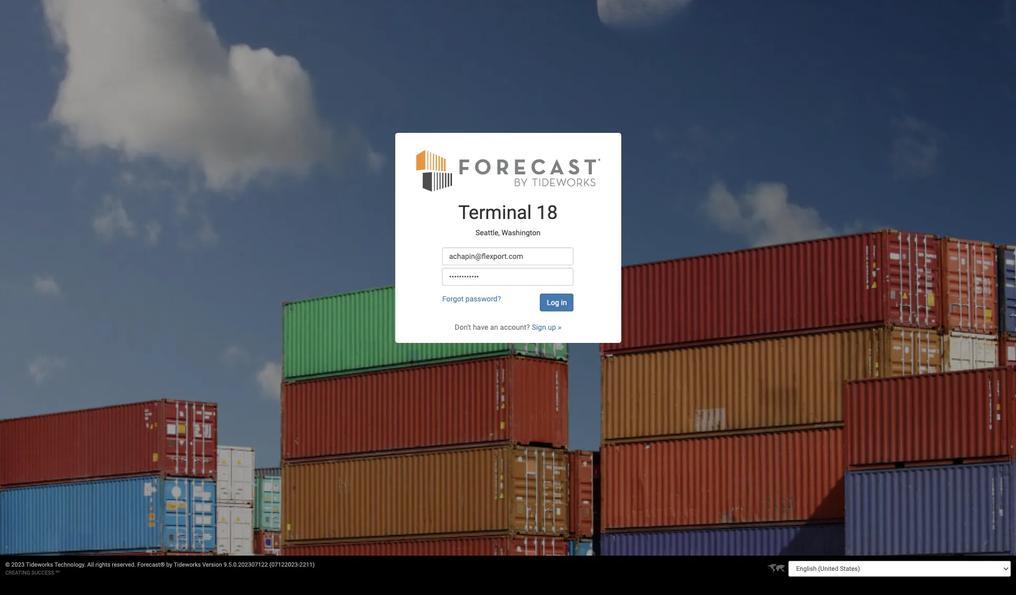Task type: describe. For each thing, give the bounding box(es) containing it.
up
[[548, 323, 556, 332]]

washington
[[502, 229, 540, 237]]

terminal
[[458, 202, 532, 224]]

forgot password? link
[[442, 295, 501, 303]]

forgot
[[442, 295, 464, 303]]

℠
[[55, 570, 59, 576]]

2211)
[[299, 562, 315, 569]]

seattle,
[[476, 229, 500, 237]]

creating
[[5, 570, 30, 576]]

log
[[547, 299, 559, 307]]

forecast®
[[137, 562, 165, 569]]

©
[[5, 562, 10, 569]]

18
[[536, 202, 558, 224]]

sign up » link
[[532, 323, 561, 332]]

technology.
[[54, 562, 86, 569]]

reserved.
[[112, 562, 136, 569]]

forecast® by tideworks image
[[416, 149, 600, 192]]

(07122023-
[[269, 562, 299, 569]]

don't
[[455, 323, 471, 332]]

2 tideworks from the left
[[174, 562, 201, 569]]

log in button
[[540, 294, 574, 312]]

success
[[31, 570, 54, 576]]

1 tideworks from the left
[[26, 562, 53, 569]]

rights
[[95, 562, 110, 569]]



Task type: locate. For each thing, give the bounding box(es) containing it.
tideworks
[[26, 562, 53, 569], [174, 562, 201, 569]]

2023
[[11, 562, 25, 569]]

have
[[473, 323, 488, 332]]

terminal 18 seattle, washington
[[458, 202, 558, 237]]

an
[[490, 323, 498, 332]]

9.5.0.202307122
[[224, 562, 268, 569]]

sign
[[532, 323, 546, 332]]

1 horizontal spatial tideworks
[[174, 562, 201, 569]]

forgot password? log in
[[442, 295, 567, 307]]

Email or username text field
[[442, 248, 574, 266]]

version
[[202, 562, 222, 569]]

don't have an account? sign up »
[[455, 323, 561, 332]]

»
[[558, 323, 561, 332]]

tideworks up success
[[26, 562, 53, 569]]

0 horizontal spatial tideworks
[[26, 562, 53, 569]]

in
[[561, 299, 567, 307]]

tideworks right by
[[174, 562, 201, 569]]

Password password field
[[442, 268, 574, 286]]

all
[[87, 562, 94, 569]]

by
[[166, 562, 172, 569]]

© 2023 tideworks technology. all rights reserved. forecast® by tideworks version 9.5.0.202307122 (07122023-2211) creating success ℠
[[5, 562, 315, 576]]

account?
[[500, 323, 530, 332]]

password?
[[465, 295, 501, 303]]



Task type: vqa. For each thing, say whether or not it's contained in the screenshot.
©
yes



